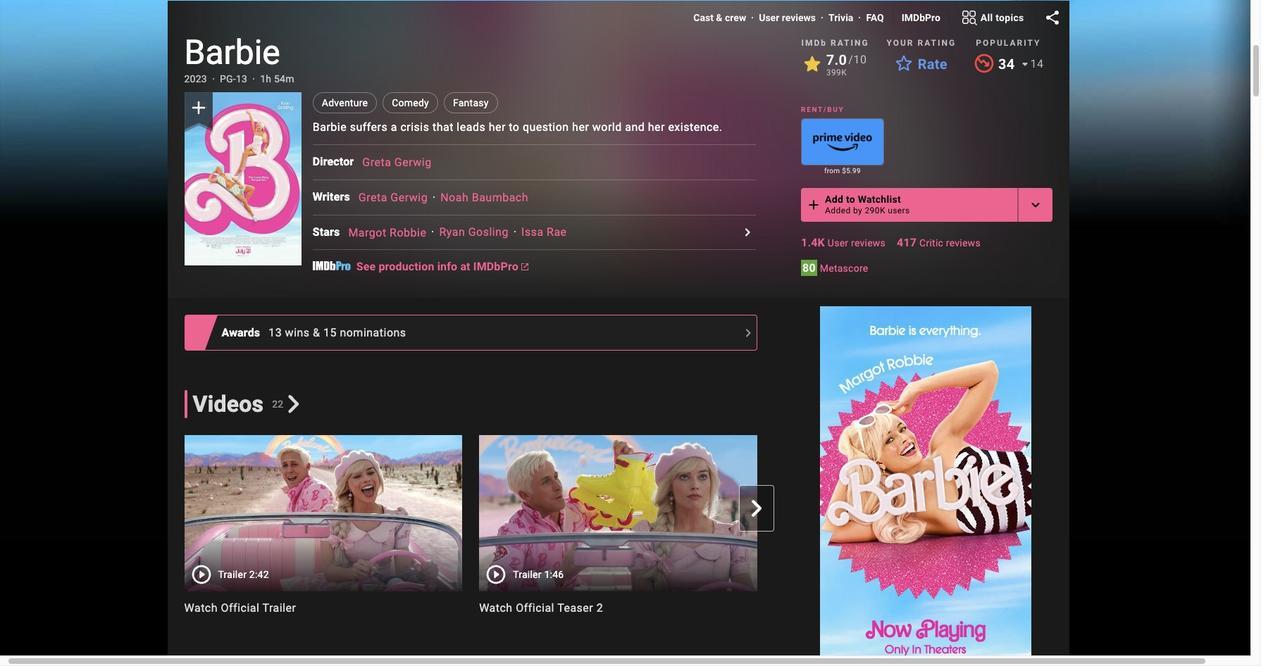 Task type: vqa. For each thing, say whether or not it's contained in the screenshot.
first her from left
yes



Task type: describe. For each thing, give the bounding box(es) containing it.
user reviews button
[[759, 11, 816, 25]]

290k
[[865, 206, 886, 215]]

metascore
[[820, 263, 869, 274]]

0 horizontal spatial to
[[509, 121, 520, 134]]

1 vertical spatial greta gerwig
[[359, 191, 428, 204]]

reviews for 1.4k
[[851, 237, 886, 249]]

34
[[999, 56, 1015, 73]]

54m
[[274, 73, 294, 85]]

see full cast and crew image
[[739, 224, 756, 241]]

trailer for trailer
[[218, 569, 247, 581]]

trailer inside watch official trailer link
[[263, 602, 296, 615]]

0 horizontal spatial imdbpro
[[473, 260, 519, 274]]

noah
[[441, 191, 469, 204]]

your
[[887, 38, 914, 48]]

fantasy button
[[444, 92, 498, 113]]

fantasy
[[453, 97, 489, 109]]

pg-13 button
[[220, 72, 248, 86]]

all topics button
[[950, 6, 1036, 29]]

user inside 1.4k user reviews
[[828, 237, 849, 249]]

0 vertical spatial imdbpro
[[902, 12, 941, 23]]

stars
[[313, 225, 340, 239]]

cast
[[694, 12, 714, 23]]

watch for watch official teaser 2
[[479, 602, 513, 615]]

to inside the add to watchlist added by 290k users
[[846, 194, 856, 205]]

10
[[854, 53, 867, 66]]

0 vertical spatial greta gerwig button
[[362, 156, 432, 169]]

1 vertical spatial &
[[313, 326, 320, 340]]

7.0
[[827, 51, 847, 68]]

& inside button
[[716, 12, 723, 23]]

2
[[597, 602, 603, 615]]

watch official teaser
[[774, 602, 889, 615]]

2023
[[184, 73, 207, 85]]

imdb
[[802, 38, 827, 48]]

official trailer image
[[184, 436, 462, 592]]

1 her from the left
[[489, 121, 506, 134]]

teaser for watch official teaser 2
[[558, 602, 594, 615]]

gosling
[[468, 226, 509, 239]]

$5.99
[[842, 167, 861, 175]]

0 vertical spatial gerwig
[[395, 156, 432, 169]]

chevron right inline image inside group
[[748, 500, 765, 517]]

robbie
[[390, 226, 427, 239]]

noah baumbach button
[[441, 191, 529, 204]]

3 her from the left
[[648, 121, 665, 134]]

see more awards and nominations image
[[740, 325, 757, 342]]

see production info at imdbpro
[[356, 260, 519, 274]]

topics
[[996, 12, 1024, 23]]

trivia button
[[829, 11, 854, 25]]

reviews for 417
[[946, 237, 981, 249]]

watch official trailer group
[[184, 436, 462, 634]]

1.4k
[[801, 236, 825, 249]]

reviews inside button
[[782, 12, 816, 23]]

rate button
[[887, 51, 956, 77]]

that
[[433, 121, 454, 134]]

rating for imdb rating
[[831, 38, 869, 48]]

1.4k user reviews
[[801, 236, 886, 249]]

margot robbie
[[348, 226, 427, 239]]

80
[[803, 261, 816, 275]]

baumbach
[[472, 191, 529, 204]]

watch official teaser link
[[774, 601, 1053, 617]]

trailer 1:46 group
[[479, 436, 757, 592]]

ryan gosling
[[439, 226, 509, 239]]

1 vertical spatial greta
[[359, 191, 388, 204]]

cast & crew button
[[694, 11, 746, 25]]

1 vertical spatial 13
[[269, 326, 282, 340]]

417 critic reviews
[[897, 236, 981, 249]]

trailer for teaser
[[513, 569, 542, 581]]

0 vertical spatial greta
[[362, 156, 391, 169]]

director
[[313, 155, 354, 169]]

question
[[523, 121, 569, 134]]

see
[[356, 260, 376, 274]]

ryan gosling button
[[439, 226, 509, 239]]

2 her from the left
[[572, 121, 589, 134]]

rate
[[918, 56, 948, 73]]

13 wins & 15 nominations
[[269, 326, 406, 340]]

crew
[[725, 12, 746, 23]]

rae
[[547, 226, 567, 239]]

add
[[825, 194, 844, 205]]

from $5.99
[[825, 167, 861, 175]]

user reviews
[[759, 12, 816, 23]]

info
[[437, 260, 458, 274]]

1h
[[260, 73, 272, 85]]

barbie for barbie
[[184, 32, 280, 73]]

barbie for barbie suffers a crisis that leads her to question her world and her existence.
[[313, 121, 347, 134]]

trailer 1:46
[[513, 569, 564, 581]]

watch official trailer link
[[184, 601, 462, 617]]

from $5.99 link
[[801, 165, 884, 177]]

0 vertical spatial greta gerwig
[[362, 156, 432, 169]]

writers
[[313, 190, 350, 204]]

1 vertical spatial greta gerwig button
[[359, 191, 428, 204]]

1:46
[[544, 569, 564, 581]]

stars button
[[313, 224, 348, 241]]

2023 button
[[184, 72, 207, 86]]



Task type: locate. For each thing, give the bounding box(es) containing it.
1 watch from the left
[[184, 602, 218, 615]]

arrow drop down image
[[1017, 56, 1034, 73]]

0 horizontal spatial reviews
[[782, 12, 816, 23]]

noah baumbach
[[441, 191, 529, 204]]

2 official from the left
[[516, 602, 555, 615]]

see full cast and crew element up writers
[[313, 154, 362, 171]]

greta
[[362, 156, 391, 169], [359, 191, 388, 204]]

greta gerwig button down a
[[362, 156, 432, 169]]

wins
[[285, 326, 310, 340]]

production
[[379, 260, 435, 274]]

reviews inside 1.4k user reviews
[[851, 237, 886, 249]]

watch official teaser 2 link
[[479, 601, 757, 617]]

comedy
[[392, 97, 429, 109]]

see full cast and crew element containing director
[[313, 154, 362, 171]]

1 official from the left
[[221, 602, 260, 615]]

greta up margot
[[359, 191, 388, 204]]

official for watch official trailer
[[221, 602, 260, 615]]

videos
[[193, 391, 264, 418]]

2 rating from the left
[[918, 38, 956, 48]]

added
[[825, 206, 851, 215]]

see full cast and crew element containing writers
[[313, 189, 359, 206]]

rent/buy
[[801, 105, 845, 113]]

official for watch official teaser
[[811, 602, 850, 615]]

leads
[[457, 121, 486, 134]]

13 left wins
[[269, 326, 282, 340]]

watch official teaser 2
[[479, 602, 603, 615]]

rating for your rating
[[918, 38, 956, 48]]

1 horizontal spatial barbie
[[313, 121, 347, 134]]

0 horizontal spatial her
[[489, 121, 506, 134]]

all
[[981, 12, 993, 23]]

launch inline image
[[521, 264, 529, 271]]

at
[[461, 260, 471, 274]]

cast & crew
[[694, 12, 746, 23]]

her left the world
[[572, 121, 589, 134]]

user right 1.4k
[[828, 237, 849, 249]]

greta gerwig down a
[[362, 156, 432, 169]]

trailer 2:42 link
[[184, 436, 462, 592]]

add image
[[806, 196, 823, 213]]

adventure
[[322, 97, 368, 109]]

rating up "/"
[[831, 38, 869, 48]]

0 horizontal spatial watch
[[184, 602, 218, 615]]

3 watch from the left
[[774, 602, 808, 615]]

1 horizontal spatial teaser
[[853, 602, 889, 615]]

official teaser 2 image
[[479, 436, 757, 592]]

barbie up pg-13
[[184, 32, 280, 73]]

2 teaser from the left
[[853, 602, 889, 615]]

issa rae button
[[522, 226, 567, 239]]

trailer inside trailer 1:46 link
[[513, 569, 542, 581]]

watch official teaser 2 group
[[479, 436, 757, 634]]

group
[[184, 92, 301, 266], [801, 118, 884, 165], [167, 436, 1053, 634], [774, 436, 1053, 592]]

faq button
[[866, 11, 884, 25]]

watchlist
[[858, 194, 901, 205]]

1 vertical spatial to
[[846, 194, 856, 205]]

1 horizontal spatial watch
[[479, 602, 513, 615]]

awards
[[222, 326, 260, 339]]

teaser for watch official teaser
[[853, 602, 889, 615]]

0 horizontal spatial user
[[759, 12, 780, 23]]

1 horizontal spatial imdbpro
[[902, 12, 941, 23]]

13 inside button
[[236, 73, 248, 85]]

gerwig down crisis
[[395, 156, 432, 169]]

1 vertical spatial user
[[828, 237, 849, 249]]

watch inside watch official teaser link
[[774, 602, 808, 615]]

& left 15
[[313, 326, 320, 340]]

ryan gosling and margot robbie in barbie (2023) image
[[184, 92, 301, 266]]

her right leads
[[489, 121, 506, 134]]

0 vertical spatial chevron right inline image
[[285, 396, 303, 414]]

trailer left 1:46
[[513, 569, 542, 581]]

comedy button
[[383, 92, 438, 113]]

barbie
[[184, 32, 280, 73], [313, 121, 347, 134]]

popularity
[[976, 38, 1041, 48]]

1 horizontal spatial rating
[[918, 38, 956, 48]]

barbie suffers a crisis that leads her to question her world and her existence.
[[313, 121, 723, 134]]

pg-13
[[220, 73, 248, 85]]

0 horizontal spatial barbie
[[184, 32, 280, 73]]

user
[[759, 12, 780, 23], [828, 237, 849, 249]]

official teaser image
[[774, 436, 1053, 592]]

by
[[853, 206, 863, 215]]

2 horizontal spatial watch
[[774, 602, 808, 615]]

1 horizontal spatial reviews
[[851, 237, 886, 249]]

from
[[825, 167, 840, 175]]

2 horizontal spatial her
[[648, 121, 665, 134]]

0 vertical spatial user
[[759, 12, 780, 23]]

trailer
[[218, 569, 247, 581], [513, 569, 542, 581], [263, 602, 296, 615]]

2 watch from the left
[[479, 602, 513, 615]]

imdbpro up your rating
[[902, 12, 941, 23]]

a
[[391, 121, 397, 134]]

399k
[[827, 68, 847, 78]]

1 horizontal spatial trailer
[[263, 602, 296, 615]]

1h 54m
[[260, 73, 294, 85]]

greta down suffers
[[362, 156, 391, 169]]

trailer inside trailer 2:42 link
[[218, 569, 247, 581]]

imdbpro button
[[902, 11, 941, 25]]

0 vertical spatial to
[[509, 121, 520, 134]]

1 vertical spatial see full cast and crew element
[[313, 189, 359, 206]]

0 horizontal spatial 13
[[236, 73, 248, 85]]

and
[[625, 121, 645, 134]]

critic
[[920, 237, 944, 249]]

1 vertical spatial imdbpro
[[473, 260, 519, 274]]

greta gerwig up margot robbie button
[[359, 191, 428, 204]]

her
[[489, 121, 506, 134], [572, 121, 589, 134], [648, 121, 665, 134]]

/
[[849, 53, 854, 66]]

adventure button
[[313, 92, 377, 113]]

greta gerwig button up margot robbie button
[[359, 191, 428, 204]]

your rating
[[887, 38, 956, 48]]

80 metascore
[[803, 261, 869, 275]]

greta gerwig button
[[362, 156, 432, 169], [359, 191, 428, 204]]

14
[[1031, 57, 1044, 70]]

0 vertical spatial &
[[716, 12, 723, 23]]

watch for watch official teaser
[[774, 602, 808, 615]]

watch on prime video image
[[802, 119, 884, 165]]

1 vertical spatial gerwig
[[391, 191, 428, 204]]

2 horizontal spatial trailer
[[513, 569, 542, 581]]

0 horizontal spatial rating
[[831, 38, 869, 48]]

trailer 1:46 link
[[479, 436, 757, 592]]

0 vertical spatial see full cast and crew element
[[313, 154, 362, 171]]

1 teaser from the left
[[558, 602, 594, 615]]

417
[[897, 236, 917, 249]]

gerwig up robbie
[[391, 191, 428, 204]]

reviews inside 417 critic reviews
[[946, 237, 981, 249]]

watch inside watch official trailer link
[[184, 602, 218, 615]]

margot robbie button
[[348, 226, 427, 239]]

2 horizontal spatial reviews
[[946, 237, 981, 249]]

1 vertical spatial barbie
[[313, 121, 347, 134]]

0 horizontal spatial &
[[313, 326, 320, 340]]

see production info at imdbpro button
[[356, 260, 529, 274]]

world
[[593, 121, 622, 134]]

users
[[888, 206, 910, 215]]

0 vertical spatial barbie
[[184, 32, 280, 73]]

1 horizontal spatial 13
[[269, 326, 282, 340]]

2:42
[[249, 569, 269, 581]]

13 left "1h" at top left
[[236, 73, 248, 85]]

crisis
[[401, 121, 430, 134]]

2 horizontal spatial official
[[811, 602, 850, 615]]

1 horizontal spatial to
[[846, 194, 856, 205]]

to left the question at top left
[[509, 121, 520, 134]]

1 horizontal spatial &
[[716, 12, 723, 23]]

0 horizontal spatial teaser
[[558, 602, 594, 615]]

1 horizontal spatial her
[[572, 121, 589, 134]]

trailer down 2:42
[[263, 602, 296, 615]]

group containing watch official trailer
[[167, 436, 1053, 634]]

2 see full cast and crew element from the top
[[313, 189, 359, 206]]

watch official trailer
[[184, 602, 296, 615]]

watch inside watch official teaser 2 link
[[479, 602, 513, 615]]

issa
[[522, 226, 544, 239]]

trailer 2:42 group
[[184, 436, 462, 592]]

her right and
[[648, 121, 665, 134]]

trivia
[[829, 12, 854, 23]]

nominations
[[340, 326, 406, 340]]

13
[[236, 73, 248, 85], [269, 326, 282, 340]]

watch for watch official trailer
[[184, 602, 218, 615]]

0 horizontal spatial chevron right inline image
[[285, 396, 303, 414]]

rating
[[831, 38, 869, 48], [918, 38, 956, 48]]

reviews up 'imdb'
[[782, 12, 816, 23]]

imdbpro
[[902, 12, 941, 23], [473, 260, 519, 274]]

ryan
[[439, 226, 465, 239]]

official for watch official teaser 2
[[516, 602, 555, 615]]

awards button
[[222, 325, 269, 342]]

existence.
[[668, 121, 723, 134]]

margot
[[348, 226, 387, 239]]

1 rating from the left
[[831, 38, 869, 48]]

see full cast and crew element up the stars button
[[313, 189, 359, 206]]

trailer left 2:42
[[218, 569, 247, 581]]

suffers
[[350, 121, 388, 134]]

share on social media image
[[1044, 9, 1061, 26]]

1 horizontal spatial user
[[828, 237, 849, 249]]

to up by
[[846, 194, 856, 205]]

from $5.99 group
[[801, 118, 884, 177]]

reviews down "290k"
[[851, 237, 886, 249]]

& right cast
[[716, 12, 723, 23]]

7.0 / 10 399k
[[827, 51, 867, 78]]

add to watchlist added by 290k users
[[825, 194, 910, 215]]

0 horizontal spatial trailer
[[218, 569, 247, 581]]

official
[[221, 602, 260, 615], [516, 602, 555, 615], [811, 602, 850, 615]]

1 vertical spatial chevron right inline image
[[748, 500, 765, 517]]

add title to another list image
[[1027, 196, 1044, 213]]

see full cast and crew element
[[313, 154, 362, 171], [313, 189, 359, 206]]

1 horizontal spatial official
[[516, 602, 555, 615]]

user inside button
[[759, 12, 780, 23]]

0 vertical spatial 13
[[236, 73, 248, 85]]

user right crew
[[759, 12, 780, 23]]

barbie down adventure button
[[313, 121, 347, 134]]

imdbpro left launch inline icon
[[473, 260, 519, 274]]

watch official teaser group
[[774, 436, 1053, 634]]

reviews right critic
[[946, 237, 981, 249]]

rating up rate
[[918, 38, 956, 48]]

reviews
[[782, 12, 816, 23], [851, 237, 886, 249], [946, 237, 981, 249]]

1 horizontal spatial chevron right inline image
[[748, 500, 765, 517]]

all topics
[[981, 12, 1024, 23]]

categories image
[[961, 9, 978, 26]]

watch
[[184, 602, 218, 615], [479, 602, 513, 615], [774, 602, 808, 615]]

0 horizontal spatial official
[[221, 602, 260, 615]]

chevron right inline image
[[285, 396, 303, 414], [748, 500, 765, 517]]

greta gerwig
[[362, 156, 432, 169], [359, 191, 428, 204]]

3 official from the left
[[811, 602, 850, 615]]

1 see full cast and crew element from the top
[[313, 154, 362, 171]]



